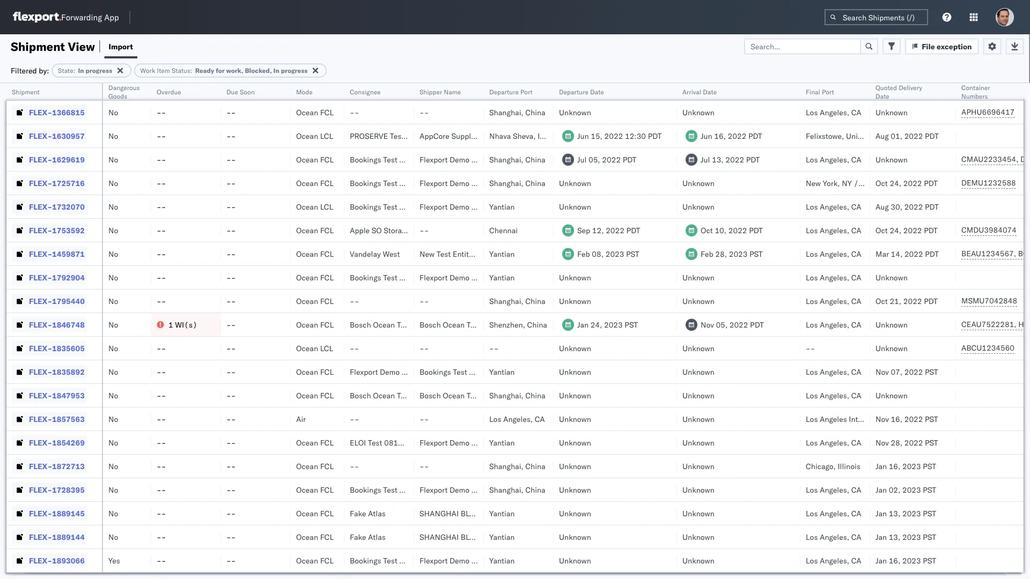Task type: vqa. For each thing, say whether or not it's contained in the screenshot.
6th Schedule from the top
no



Task type: describe. For each thing, give the bounding box(es) containing it.
los for flex-1795440
[[806, 297, 819, 306]]

resize handle column header for shipper name
[[471, 83, 484, 580]]

ocean for 1846748
[[296, 320, 318, 330]]

co. for 1792904
[[500, 273, 511, 282]]

dangerous goods
[[108, 83, 140, 100]]

no for flex-1835892
[[108, 368, 118, 377]]

import
[[109, 42, 133, 51]]

fcl for flex-1459871
[[320, 249, 334, 259]]

flex- for 1846748
[[29, 320, 52, 330]]

cmdu3984074
[[962, 226, 1017, 235]]

shipment view
[[11, 39, 95, 54]]

ocean fcl for flex-1889144
[[296, 533, 334, 542]]

container numbers button
[[957, 81, 1016, 100]]

3 resize handle column header from the left
[[208, 83, 221, 580]]

beau1234567,
[[962, 249, 1017, 259]]

08,
[[592, 249, 604, 259]]

final port button
[[801, 85, 860, 96]]

flex-1847953
[[29, 391, 85, 401]]

1 : from the left
[[73, 67, 75, 75]]

ca for flex-1629619
[[852, 155, 862, 164]]

chennai
[[490, 226, 518, 235]]

jan 24, 2023 pst
[[578, 320, 638, 330]]

ocean for 1889144
[[296, 533, 318, 542]]

los angeles, ca for 1459871
[[806, 249, 862, 259]]

storage
[[384, 226, 410, 235]]

chicago,
[[806, 462, 836, 471]]

aug 01, 2022 pdt
[[876, 131, 940, 141]]

los angeles, ca for 1792904
[[806, 273, 862, 282]]

pst for flex-1857563
[[926, 415, 939, 424]]

angeles, for flex-1629619
[[820, 155, 850, 164]]

resize handle column header for departure port
[[541, 83, 554, 580]]

shanghai, for flex-1728395
[[490, 486, 524, 495]]

resize handle column header for container numbers
[[1014, 83, 1027, 580]]

account
[[406, 131, 435, 141]]

10,
[[715, 226, 727, 235]]

flex- for 1753592
[[29, 226, 52, 235]]

4 resize handle column header from the left
[[278, 83, 291, 580]]

1835605
[[52, 344, 85, 353]]

ocean fcl for flex-1795440
[[296, 297, 334, 306]]

1629619
[[52, 155, 85, 164]]

28, for feb
[[716, 249, 728, 259]]

shanghai, china for flex-1629619
[[490, 155, 546, 164]]

west
[[383, 249, 400, 259]]

1 wi(s)
[[169, 320, 197, 330]]

departure for departure date
[[559, 88, 589, 96]]

1732070
[[52, 202, 85, 212]]

forwarding
[[61, 12, 102, 22]]

nov for nov 28, 2022 pst
[[876, 438, 890, 448]]

bookings test consignee for flex-1725716
[[350, 179, 436, 188]]

1366815
[[52, 108, 85, 117]]

lcl for -
[[320, 344, 334, 353]]

so
[[372, 226, 382, 235]]

los for flex-1854269
[[806, 438, 819, 448]]

2 vertical spatial 24,
[[591, 320, 603, 330]]

ca for flex-1889144
[[852, 533, 862, 542]]

oct for demu1232588
[[876, 179, 889, 188]]

jan for flex-1889145
[[876, 509, 888, 519]]

quoted delivery date
[[876, 83, 923, 100]]

co. for 1728395
[[500, 486, 511, 495]]

abcu1234560
[[962, 344, 1015, 353]]

sheva,
[[513, 131, 536, 141]]

no for flex-1854269
[[108, 438, 118, 448]]

pst for flex-1889145
[[924, 509, 937, 519]]

flex-1857563
[[29, 415, 85, 424]]

flexport for 1792904
[[420, 273, 448, 282]]

nov 28, 2022 pst
[[876, 438, 939, 448]]

departure port button
[[484, 85, 543, 96]]

shipper for flex-1629619
[[472, 155, 498, 164]]

mode button
[[291, 85, 334, 96]]

ocean lcl for proserve
[[296, 131, 334, 141]]

fcl for flex-1846748
[[320, 320, 334, 330]]

co. for 1854269
[[500, 438, 511, 448]]

1847953
[[52, 391, 85, 401]]

due
[[227, 88, 238, 96]]

flex- for 1847953
[[29, 391, 52, 401]]

entity
[[453, 249, 473, 259]]

flexport demo shipper co. for 1728395
[[420, 486, 511, 495]]

date inside quoted delivery date
[[876, 92, 890, 100]]

final
[[806, 88, 821, 96]]

flex- for 1630957
[[29, 131, 52, 141]]

resize handle column header for departure date
[[665, 83, 678, 580]]

1889145
[[52, 509, 85, 519]]

05, for nov
[[716, 320, 728, 330]]

air
[[296, 415, 306, 424]]

feb for feb 08, 2023 pst
[[578, 249, 590, 259]]

nov 16, 2022 pst
[[876, 415, 939, 424]]

shipper inside button
[[420, 88, 443, 96]]

york,
[[824, 179, 841, 188]]

flex-1795440 button
[[12, 294, 87, 309]]

fcl for flex-1629619
[[320, 155, 334, 164]]

2
[[475, 249, 480, 259]]

12:30
[[625, 131, 646, 141]]

apple
[[350, 226, 370, 235]]

arrival
[[683, 88, 702, 96]]

no for flex-1366815
[[108, 108, 118, 117]]

oct left 10,
[[701, 226, 713, 235]]

angeles, for flex-1854269
[[820, 438, 850, 448]]

consignee for flex-1728395
[[400, 486, 436, 495]]

beau1234567, boz
[[962, 249, 1031, 259]]

0 vertical spatial 13,
[[713, 155, 724, 164]]

flex-1854269
[[29, 438, 85, 448]]

angeles, for flex-1728395
[[820, 486, 850, 495]]

flex-1732070 button
[[12, 199, 87, 215]]

shipper name
[[420, 88, 461, 96]]

flex-1792904
[[29, 273, 85, 282]]

ca for flex-1366815
[[852, 108, 862, 117]]

ready
[[195, 67, 214, 75]]

flex-1459871
[[29, 249, 85, 259]]

no for flex-1872713
[[108, 462, 118, 471]]

flex-1872713 button
[[12, 459, 87, 474]]

jan 13, 2023 pst for flex-1889144
[[876, 533, 937, 542]]

flex-1889145
[[29, 509, 85, 519]]

los angeles, ca for 1854269
[[806, 438, 862, 448]]

ocean for 1889145
[[296, 509, 318, 519]]

angeles, for flex-1459871
[[820, 249, 850, 259]]

msmu7042848
[[962, 296, 1018, 306]]

02,
[[890, 486, 901, 495]]

angeles, for flex-1732070
[[820, 202, 850, 212]]

flex-1366815
[[29, 108, 85, 117]]

resize handle column header for shipment
[[89, 83, 102, 580]]

fake for flex-1889145
[[350, 509, 366, 519]]

1857563
[[52, 415, 85, 424]]

ltd for 1889145
[[519, 509, 532, 519]]

/
[[855, 179, 859, 188]]

2 : from the left
[[191, 67, 193, 75]]

30,
[[891, 202, 903, 212]]

15,
[[591, 131, 603, 141]]

date for departure date
[[591, 88, 604, 96]]

Search... text field
[[745, 38, 862, 54]]

flexport demo shipper co. for 1732070
[[420, 202, 511, 212]]

demo for 1893066
[[450, 557, 470, 566]]

flex- for 1889144
[[29, 533, 52, 542]]

los for flex-1366815
[[806, 108, 819, 117]]

oct 21, 2022 pdt
[[876, 297, 938, 306]]

no for flex-1835605
[[108, 344, 118, 353]]

yantian for flex-1792904
[[490, 273, 515, 282]]

arrival date
[[683, 88, 717, 96]]

soon
[[240, 88, 255, 96]]

numbers
[[962, 92, 989, 100]]

nhava
[[490, 131, 511, 141]]

mar 14, 2022 pdt
[[876, 249, 940, 259]]

shenzhen,
[[490, 320, 526, 330]]

shanghai bluetech co., ltd for 1889145
[[420, 509, 532, 519]]

flex-1846748
[[29, 320, 85, 330]]

feb 08, 2023 pst
[[578, 249, 640, 259]]

2 in from the left
[[274, 67, 280, 75]]

mar
[[876, 249, 890, 259]]

aug for aug 30, 2022 pdt
[[876, 202, 890, 212]]

ca for flex-1854269
[[852, 438, 862, 448]]

bookings test consignee for flex-1792904
[[350, 273, 436, 282]]

bookings test consignee for flex-1893066
[[350, 557, 436, 566]]

sep 12, 2022 pdt
[[578, 226, 641, 235]]

atlas for flex-1889144
[[368, 533, 386, 542]]

shipper for flex-1893066
[[472, 557, 498, 566]]

flex-1857563 button
[[12, 412, 87, 427]]

28, for nov
[[892, 438, 903, 448]]

13, for flex-1889144
[[890, 533, 901, 542]]

shipper for flex-1792904
[[472, 273, 498, 282]]

1 progress from the left
[[86, 67, 112, 75]]

1846748
[[52, 320, 85, 330]]

flexport. image
[[13, 12, 61, 23]]

2 progress from the left
[[281, 67, 308, 75]]

flex- for 1792904
[[29, 273, 52, 282]]

aphu6696417
[[962, 107, 1015, 117]]

nov for nov 05, 2022 pdt
[[701, 320, 715, 330]]

fcl for flex-1893066
[[320, 557, 334, 566]]

for
[[216, 67, 225, 75]]

flex-1629619
[[29, 155, 85, 164]]

fcl for flex-1872713
[[320, 462, 334, 471]]

felixstowe,
[[806, 131, 845, 141]]

flexport for 1732070
[[420, 202, 448, 212]]

flex-1630957 button
[[12, 129, 87, 144]]

angeles, for flex-1835892
[[820, 368, 850, 377]]

angeles, for flex-1893066
[[820, 557, 850, 566]]

dangerous goods button
[[103, 81, 147, 100]]

ltd for 1889144
[[519, 533, 532, 542]]

flex-1854269 button
[[12, 436, 87, 451]]

1792904
[[52, 273, 85, 282]]

container
[[962, 83, 991, 92]]

forwarding app
[[61, 12, 119, 22]]

13, for flex-1889145
[[890, 509, 901, 519]]



Task type: locate. For each thing, give the bounding box(es) containing it.
1 port from the left
[[521, 88, 533, 96]]

los angeles, ca for 1847953
[[806, 391, 862, 401]]

progress up mode
[[281, 67, 308, 75]]

nov 07, 2022 pst
[[876, 368, 939, 377]]

port
[[521, 88, 533, 96], [823, 88, 835, 96]]

1 vertical spatial jan 13, 2023 pst
[[876, 533, 937, 542]]

0 vertical spatial lcl
[[320, 131, 334, 141]]

lcl
[[320, 131, 334, 141], [320, 202, 334, 212], [320, 344, 334, 353]]

0 vertical spatial atlas
[[368, 509, 386, 519]]

sep
[[578, 226, 591, 235]]

11 fcl from the top
[[320, 438, 334, 448]]

1 shanghai bluetech co., ltd from the top
[[420, 509, 532, 519]]

0 vertical spatial oct 24, 2022 pdt
[[876, 179, 938, 188]]

0 vertical spatial co.,
[[501, 509, 517, 519]]

2 ltd from the top
[[519, 533, 532, 542]]

co. for 1725716
[[500, 179, 511, 188]]

1 vertical spatial aug
[[876, 202, 890, 212]]

0 vertical spatial jan 16, 2023 pst
[[876, 462, 937, 471]]

ca for flex-1847953
[[852, 391, 862, 401]]

4 flex- from the top
[[29, 179, 52, 188]]

16 no from the top
[[108, 462, 118, 471]]

co., for flex-1889144
[[501, 533, 517, 542]]

jan for flex-1728395
[[876, 486, 888, 495]]

0 horizontal spatial 05,
[[589, 155, 601, 164]]

1 vertical spatial ltd
[[519, 533, 532, 542]]

2 vertical spatial lcl
[[320, 344, 334, 353]]

ocean fcl for flex-1835892
[[296, 368, 334, 377]]

port for final port
[[823, 88, 835, 96]]

--
[[157, 108, 166, 117], [227, 108, 236, 117], [350, 108, 359, 117], [420, 108, 429, 117], [157, 131, 166, 141], [227, 131, 236, 141], [157, 155, 166, 164], [227, 155, 236, 164], [157, 179, 166, 188], [227, 179, 236, 188], [157, 202, 166, 212], [227, 202, 236, 212], [157, 226, 166, 235], [227, 226, 236, 235], [420, 226, 429, 235], [157, 249, 166, 259], [227, 249, 236, 259], [157, 273, 166, 282], [227, 273, 236, 282], [157, 297, 166, 306], [227, 297, 236, 306], [350, 297, 359, 306], [420, 297, 429, 306], [227, 320, 236, 330], [157, 344, 166, 353], [227, 344, 236, 353], [350, 344, 359, 353], [420, 344, 429, 353], [490, 344, 499, 353], [806, 344, 816, 353], [157, 368, 166, 377], [227, 368, 236, 377], [157, 391, 166, 401], [227, 391, 236, 401], [157, 415, 166, 424], [227, 415, 236, 424], [350, 415, 359, 424], [420, 415, 429, 424], [157, 438, 166, 448], [227, 438, 236, 448], [157, 462, 166, 471], [227, 462, 236, 471], [350, 462, 359, 471], [420, 462, 429, 471], [157, 486, 166, 495], [227, 486, 236, 495], [157, 509, 166, 519], [227, 509, 236, 519], [157, 533, 166, 542], [227, 533, 236, 542], [157, 557, 166, 566], [227, 557, 236, 566]]

los for flex-1753592
[[806, 226, 819, 235]]

item
[[157, 67, 170, 75]]

flex-1835892 button
[[12, 365, 87, 380]]

13 fcl from the top
[[320, 486, 334, 495]]

file exception
[[923, 42, 973, 51]]

fcl for flex-1889145
[[320, 509, 334, 519]]

: left ready
[[191, 67, 193, 75]]

ca for flex-1795440
[[852, 297, 862, 306]]

15 ocean fcl from the top
[[296, 533, 334, 542]]

1 horizontal spatial 28,
[[892, 438, 903, 448]]

2 jan 16, 2023 pst from the top
[[876, 557, 937, 566]]

shipper
[[420, 88, 443, 96], [472, 155, 498, 164], [472, 179, 498, 188], [472, 202, 498, 212], [472, 273, 498, 282], [402, 368, 428, 377], [472, 438, 498, 448], [472, 486, 498, 495], [472, 557, 498, 566]]

resize handle column header for quoted delivery date
[[944, 83, 957, 580]]

0 vertical spatial jan 13, 2023 pst
[[876, 509, 937, 519]]

flex- down flex-1732070 button
[[29, 226, 52, 235]]

co.
[[500, 155, 511, 164], [500, 179, 511, 188], [500, 202, 511, 212], [500, 273, 511, 282], [430, 368, 441, 377], [500, 438, 511, 448], [500, 486, 511, 495], [500, 557, 511, 566]]

2 shanghai bluetech co., ltd from the top
[[420, 533, 532, 542]]

jun left 15,
[[578, 131, 589, 141]]

feb 28, 2023 pst
[[701, 249, 763, 259]]

1 shanghai from the top
[[420, 509, 459, 519]]

shipper for flex-1854269
[[472, 438, 498, 448]]

13 no from the top
[[108, 391, 118, 401]]

7 no from the top
[[108, 249, 118, 259]]

consignee button
[[345, 85, 404, 96]]

demo for 1732070
[[450, 202, 470, 212]]

in right blocked,
[[274, 67, 280, 75]]

delivery
[[899, 83, 923, 92]]

china for flex-1629619
[[526, 155, 546, 164]]

1 lcl from the top
[[320, 131, 334, 141]]

resize handle column header for final port
[[858, 83, 871, 580]]

eloi test 081801
[[350, 438, 412, 448]]

flex- down flex-1366815 button
[[29, 131, 52, 141]]

8 yantian from the top
[[490, 557, 515, 566]]

1 vertical spatial ocean lcl
[[296, 202, 334, 212]]

0 horizontal spatial progress
[[86, 67, 112, 75]]

4 shanghai, china from the top
[[490, 297, 546, 306]]

3 flex- from the top
[[29, 155, 52, 164]]

ca for flex-1889145
[[852, 509, 862, 519]]

shanghai, china for flex-1728395
[[490, 486, 546, 495]]

dangerous
[[108, 83, 140, 92]]

demo for 1728395
[[450, 486, 470, 495]]

2 fake atlas from the top
[[350, 533, 386, 542]]

1 vertical spatial 28,
[[892, 438, 903, 448]]

12 fcl from the top
[[320, 462, 334, 471]]

19 no from the top
[[108, 533, 118, 542]]

feb left 08,
[[578, 249, 590, 259]]

progress down view
[[86, 67, 112, 75]]

fcl for flex-1366815
[[320, 108, 334, 117]]

atlas for flex-1889145
[[368, 509, 386, 519]]

united
[[847, 131, 870, 141]]

jul down the jun 16, 2022 pdt
[[701, 155, 711, 164]]

shipment button
[[6, 85, 91, 96]]

jul down jun 15, 2022 12:30 pdt
[[578, 155, 587, 164]]

0 horizontal spatial in
[[78, 67, 84, 75]]

date down quoted on the top right of the page
[[876, 92, 890, 100]]

(do
[[412, 226, 428, 235]]

shipment up by:
[[11, 39, 65, 54]]

oct 24, 2022 pdt down "aug 30, 2022 pdt"
[[876, 226, 938, 235]]

12,
[[593, 226, 604, 235]]

wi(s)
[[175, 320, 197, 330]]

oct 24, 2022 pdt up "aug 30, 2022 pdt"
[[876, 179, 938, 188]]

5 ocean fcl from the top
[[296, 249, 334, 259]]

10 flex- from the top
[[29, 320, 52, 330]]

flex- down flex-1872713 "button"
[[29, 486, 52, 495]]

1 vertical spatial atlas
[[368, 533, 386, 542]]

ltd
[[477, 131, 488, 141]]

date right arrival
[[704, 88, 717, 96]]

no for flex-1889144
[[108, 533, 118, 542]]

12 resize handle column header from the left
[[944, 83, 957, 580]]

shipment
[[11, 39, 65, 54], [12, 88, 40, 96]]

-
[[157, 108, 161, 117], [161, 108, 166, 117], [227, 108, 231, 117], [231, 108, 236, 117], [350, 108, 355, 117], [355, 108, 359, 117], [420, 108, 425, 117], [425, 108, 429, 117], [157, 131, 161, 141], [161, 131, 166, 141], [227, 131, 231, 141], [231, 131, 236, 141], [157, 155, 161, 164], [161, 155, 166, 164], [227, 155, 231, 164], [231, 155, 236, 164], [157, 179, 161, 188], [161, 179, 166, 188], [227, 179, 231, 188], [231, 179, 236, 188], [157, 202, 161, 212], [161, 202, 166, 212], [227, 202, 231, 212], [231, 202, 236, 212], [157, 226, 161, 235], [161, 226, 166, 235], [227, 226, 231, 235], [231, 226, 236, 235], [420, 226, 425, 235], [425, 226, 429, 235], [157, 249, 161, 259], [161, 249, 166, 259], [227, 249, 231, 259], [231, 249, 236, 259], [157, 273, 161, 282], [161, 273, 166, 282], [227, 273, 231, 282], [231, 273, 236, 282], [157, 297, 161, 306], [161, 297, 166, 306], [227, 297, 231, 306], [231, 297, 236, 306], [350, 297, 355, 306], [355, 297, 359, 306], [420, 297, 425, 306], [425, 297, 429, 306], [227, 320, 231, 330], [231, 320, 236, 330], [157, 344, 161, 353], [161, 344, 166, 353], [227, 344, 231, 353], [231, 344, 236, 353], [350, 344, 355, 353], [355, 344, 359, 353], [420, 344, 425, 353], [425, 344, 429, 353], [490, 344, 494, 353], [494, 344, 499, 353], [806, 344, 811, 353], [811, 344, 816, 353], [157, 368, 161, 377], [161, 368, 166, 377], [227, 368, 231, 377], [231, 368, 236, 377], [157, 391, 161, 401], [161, 391, 166, 401], [227, 391, 231, 401], [231, 391, 236, 401], [157, 415, 161, 424], [161, 415, 166, 424], [227, 415, 231, 424], [231, 415, 236, 424], [350, 415, 355, 424], [355, 415, 359, 424], [420, 415, 425, 424], [425, 415, 429, 424], [157, 438, 161, 448], [161, 438, 166, 448], [227, 438, 231, 448], [231, 438, 236, 448], [157, 462, 161, 471], [161, 462, 166, 471], [227, 462, 231, 471], [231, 462, 236, 471], [350, 462, 355, 471], [355, 462, 359, 471], [420, 462, 425, 471], [425, 462, 429, 471], [157, 486, 161, 495], [161, 486, 166, 495], [227, 486, 231, 495], [231, 486, 236, 495], [157, 509, 161, 519], [161, 509, 166, 519], [227, 509, 231, 519], [231, 509, 236, 519], [157, 533, 161, 542], [161, 533, 166, 542], [227, 533, 231, 542], [231, 533, 236, 542], [157, 557, 161, 566], [161, 557, 166, 566], [227, 557, 231, 566], [231, 557, 236, 566]]

3 fcl from the top
[[320, 179, 334, 188]]

flex- down flex-1728395 button
[[29, 509, 52, 519]]

0 vertical spatial 28,
[[716, 249, 728, 259]]

flex- for 1857563
[[29, 415, 52, 424]]

shanghai, for flex-1872713
[[490, 462, 524, 471]]

1 vertical spatial 24,
[[890, 226, 902, 235]]

16, for los angeles international airport
[[892, 415, 903, 424]]

bookings test consignee for flex-1728395
[[350, 486, 436, 495]]

05, for jul
[[589, 155, 601, 164]]

11 resize handle column header from the left
[[858, 83, 871, 580]]

oct
[[876, 179, 889, 188], [701, 226, 713, 235], [876, 226, 889, 235], [876, 297, 889, 306]]

9 flex- from the top
[[29, 297, 52, 306]]

angeles, for flex-1847953
[[820, 391, 850, 401]]

new down (do
[[420, 249, 435, 259]]

jul
[[578, 155, 587, 164], [701, 155, 711, 164]]

5 flex- from the top
[[29, 202, 52, 212]]

0 horizontal spatial jun
[[578, 131, 589, 141]]

aug left 30,
[[876, 202, 890, 212]]

ca for flex-1459871
[[852, 249, 862, 259]]

yantian for flex-1893066
[[490, 557, 515, 566]]

fcl for flex-1795440
[[320, 297, 334, 306]]

10 resize handle column header from the left
[[788, 83, 801, 580]]

2 co., from the top
[[501, 533, 517, 542]]

3 yantian from the top
[[490, 273, 515, 282]]

flex- for 1629619
[[29, 155, 52, 164]]

4 ocean fcl from the top
[[296, 226, 334, 235]]

oct left 21,
[[876, 297, 889, 306]]

5 shanghai, from the top
[[490, 391, 524, 401]]

shipper name button
[[415, 85, 474, 96]]

2 oct 24, 2022 pdt from the top
[[876, 226, 938, 235]]

1 horizontal spatial 05,
[[716, 320, 728, 330]]

2 departure from the left
[[559, 88, 589, 96]]

pst for flex-1872713
[[924, 462, 937, 471]]

1 vertical spatial shanghai
[[420, 533, 459, 542]]

shipment inside button
[[12, 88, 40, 96]]

ocean for 1893066
[[296, 557, 318, 566]]

1 horizontal spatial feb
[[701, 249, 714, 259]]

consignee inside "button"
[[350, 88, 381, 96]]

17 no from the top
[[108, 486, 118, 495]]

0 horizontal spatial date
[[591, 88, 604, 96]]

shipper for flex-1725716
[[472, 179, 498, 188]]

28, down the airport
[[892, 438, 903, 448]]

demo for 1725716
[[450, 179, 470, 188]]

0 horizontal spatial feb
[[578, 249, 590, 259]]

jun 16, 2022 pdt
[[701, 131, 763, 141]]

7 shanghai, from the top
[[490, 486, 524, 495]]

shanghai, china for flex-1847953
[[490, 391, 546, 401]]

12 no from the top
[[108, 368, 118, 377]]

0 horizontal spatial port
[[521, 88, 533, 96]]

aug 30, 2022 pdt
[[876, 202, 940, 212]]

aug for aug 01, 2022 pdt
[[876, 131, 890, 141]]

0 horizontal spatial 28,
[[716, 249, 728, 259]]

1 vertical spatial shanghai bluetech co., ltd
[[420, 533, 532, 542]]

vandelay west
[[350, 249, 400, 259]]

feb down oct 10, 2022 pdt
[[701, 249, 714, 259]]

flex- for 1889145
[[29, 509, 52, 519]]

fake
[[350, 509, 366, 519], [350, 533, 366, 542]]

2 jan 13, 2023 pst from the top
[[876, 533, 937, 542]]

ocean for 1725716
[[296, 179, 318, 188]]

ocean for 1728395
[[296, 486, 318, 495]]

flex-1629619 button
[[12, 152, 87, 167]]

flex-1795440
[[29, 297, 85, 306]]

1 vertical spatial oct 24, 2022 pdt
[[876, 226, 938, 235]]

1728395
[[52, 486, 85, 495]]

state
[[58, 67, 73, 75]]

los for flex-1629619
[[806, 155, 819, 164]]

shipper for flex-1732070
[[472, 202, 498, 212]]

progress
[[86, 67, 112, 75], [281, 67, 308, 75]]

9 no from the top
[[108, 297, 118, 306]]

2 resize handle column header from the left
[[139, 83, 151, 580]]

13 flex- from the top
[[29, 391, 52, 401]]

flex- down flex-1459871 button
[[29, 273, 52, 282]]

flex- down flex-1725716 button
[[29, 202, 52, 212]]

: down view
[[73, 67, 75, 75]]

0 vertical spatial ocean lcl
[[296, 131, 334, 141]]

fcl
[[320, 108, 334, 117], [320, 155, 334, 164], [320, 179, 334, 188], [320, 226, 334, 235], [320, 249, 334, 259], [320, 273, 334, 282], [320, 297, 334, 306], [320, 320, 334, 330], [320, 368, 334, 377], [320, 391, 334, 401], [320, 438, 334, 448], [320, 462, 334, 471], [320, 486, 334, 495], [320, 509, 334, 519], [320, 533, 334, 542], [320, 557, 334, 566]]

0 vertical spatial ltd
[[519, 509, 532, 519]]

resize handle column header
[[89, 83, 102, 580], [139, 83, 151, 580], [208, 83, 221, 580], [278, 83, 291, 580], [332, 83, 345, 580], [402, 83, 415, 580], [471, 83, 484, 580], [541, 83, 554, 580], [665, 83, 678, 580], [788, 83, 801, 580], [858, 83, 871, 580], [944, 83, 957, 580], [1014, 83, 1027, 580]]

flex- down flex-1889144 "button"
[[29, 557, 52, 566]]

arrival date button
[[678, 85, 790, 96]]

1 horizontal spatial new
[[806, 179, 822, 188]]

8 flex- from the top
[[29, 273, 52, 282]]

new test entity 2
[[420, 249, 480, 259]]

los for flex-1835892
[[806, 368, 819, 377]]

17 flex- from the top
[[29, 486, 52, 495]]

flex- down 'flex-1847953' button
[[29, 415, 52, 424]]

flex- down flex-1835892 button
[[29, 391, 52, 401]]

flex- down flex-1854269 button
[[29, 462, 52, 471]]

angeles, for flex-1846748
[[820, 320, 850, 330]]

1 horizontal spatial in
[[274, 67, 280, 75]]

1 vertical spatial new
[[420, 249, 435, 259]]

port right final
[[823, 88, 835, 96]]

resize handle column header for arrival date
[[788, 83, 801, 580]]

14 ocean fcl from the top
[[296, 509, 334, 519]]

bookings for flex-1732070
[[350, 202, 382, 212]]

jul 13, 2022 pdt
[[701, 155, 761, 164]]

1 co., from the top
[[501, 509, 517, 519]]

china
[[526, 108, 546, 117], [526, 155, 546, 164], [526, 179, 546, 188], [526, 297, 546, 306], [528, 320, 548, 330], [526, 391, 546, 401], [526, 462, 546, 471], [526, 486, 546, 495]]

1 vertical spatial co.,
[[501, 533, 517, 542]]

3 no from the top
[[108, 155, 118, 164]]

0 vertical spatial shanghai
[[420, 509, 459, 519]]

2 fcl from the top
[[320, 155, 334, 164]]

flex- down flex-1857563 button at bottom left
[[29, 438, 52, 448]]

port up sheva,
[[521, 88, 533, 96]]

2 lcl from the top
[[320, 202, 334, 212]]

2 shanghai from the top
[[420, 533, 459, 542]]

3 ocean lcl from the top
[[296, 344, 334, 353]]

new left york,
[[806, 179, 822, 188]]

due soon
[[227, 88, 255, 96]]

1 vertical spatial 13,
[[890, 509, 901, 519]]

6 no from the top
[[108, 226, 118, 235]]

1 atlas from the top
[[368, 509, 386, 519]]

05,
[[589, 155, 601, 164], [716, 320, 728, 330]]

10 no from the top
[[108, 320, 118, 330]]

1 horizontal spatial port
[[823, 88, 835, 96]]

oct up mar
[[876, 226, 889, 235]]

flex- down flex-1629619 button
[[29, 179, 52, 188]]

cmau2233454, de
[[962, 155, 1031, 164]]

felixstowe, united kingdom
[[806, 131, 902, 141]]

flex- for 1459871
[[29, 249, 52, 259]]

5 yantian from the top
[[490, 438, 515, 448]]

flexport demo shipper co. for 1629619
[[420, 155, 511, 164]]

10 ocean fcl from the top
[[296, 391, 334, 401]]

2 no from the top
[[108, 131, 118, 141]]

container numbers
[[962, 83, 991, 100]]

2 atlas from the top
[[368, 533, 386, 542]]

nov 05, 2022 pdt
[[701, 320, 765, 330]]

yantian for flex-1459871
[[490, 249, 515, 259]]

ocean fcl for flex-1846748
[[296, 320, 334, 330]]

081801
[[384, 438, 412, 448]]

oct 24, 2022 pdt for los angeles, ca
[[876, 226, 938, 235]]

shanghai
[[420, 509, 459, 519], [420, 533, 459, 542]]

0 vertical spatial 24,
[[890, 179, 902, 188]]

flex- down flex-1889145 button
[[29, 533, 52, 542]]

bookings test consignee for flex-1629619
[[350, 155, 436, 164]]

india
[[538, 131, 555, 141]]

1 departure from the left
[[490, 88, 519, 96]]

0 vertical spatial fake atlas
[[350, 509, 386, 519]]

lcl for proserve
[[320, 131, 334, 141]]

no for flex-1630957
[[108, 131, 118, 141]]

in right state
[[78, 67, 84, 75]]

2 vertical spatial 13,
[[890, 533, 901, 542]]

Search Shipments (/) text field
[[825, 9, 929, 25]]

flexport demo shipper co. for 1792904
[[420, 273, 511, 282]]

departure date
[[559, 88, 604, 96]]

jun up jul 13, 2022 pdt
[[701, 131, 713, 141]]

angeles
[[820, 415, 848, 424]]

demu1232588
[[962, 178, 1017, 188]]

ceau7522281,
[[962, 320, 1017, 329]]

16 ocean fcl from the top
[[296, 557, 334, 566]]

flex- down flex-1630957 button
[[29, 155, 52, 164]]

aug
[[876, 131, 890, 141], [876, 202, 890, 212]]

jan 02, 2023 pst
[[876, 486, 937, 495]]

7 yantian from the top
[[490, 533, 515, 542]]

16 flex- from the top
[[29, 462, 52, 471]]

1 shanghai, from the top
[[490, 108, 524, 117]]

7 fcl from the top
[[320, 297, 334, 306]]

flex- down the 'flex-1846748' button
[[29, 344, 52, 353]]

1 vertical spatial fake
[[350, 533, 366, 542]]

0 horizontal spatial :
[[73, 67, 75, 75]]

7 ocean fcl from the top
[[296, 297, 334, 306]]

bookings test consignee for flex-1732070
[[350, 202, 436, 212]]

7 resize handle column header from the left
[[471, 83, 484, 580]]

0 vertical spatial 05,
[[589, 155, 601, 164]]

1 vertical spatial shipment
[[12, 88, 40, 96]]

los angeles, ca for 1366815
[[806, 108, 862, 117]]

0 horizontal spatial departure
[[490, 88, 519, 96]]

china for flex-1725716
[[526, 179, 546, 188]]

1 horizontal spatial jun
[[701, 131, 713, 141]]

6 flex- from the top
[[29, 226, 52, 235]]

test
[[390, 131, 404, 141], [383, 155, 398, 164], [383, 179, 398, 188], [383, 202, 398, 212], [437, 249, 451, 259], [383, 273, 398, 282], [397, 320, 411, 330], [467, 320, 481, 330], [453, 368, 467, 377], [397, 391, 411, 401], [467, 391, 481, 401], [368, 438, 382, 448], [383, 486, 398, 495], [383, 557, 398, 566]]

1 vertical spatial jan 16, 2023 pst
[[876, 557, 937, 566]]

1854269
[[52, 438, 85, 448]]

flex- down flex-1792904 button
[[29, 297, 52, 306]]

ocean lcl for -
[[296, 344, 334, 353]]

flex-
[[29, 108, 52, 117], [29, 131, 52, 141], [29, 155, 52, 164], [29, 179, 52, 188], [29, 202, 52, 212], [29, 226, 52, 235], [29, 249, 52, 259], [29, 273, 52, 282], [29, 297, 52, 306], [29, 320, 52, 330], [29, 344, 52, 353], [29, 368, 52, 377], [29, 391, 52, 401], [29, 415, 52, 424], [29, 438, 52, 448], [29, 462, 52, 471], [29, 486, 52, 495], [29, 509, 52, 519], [29, 533, 52, 542], [29, 557, 52, 566]]

flexport demo shipper co.
[[420, 155, 511, 164], [420, 179, 511, 188], [420, 202, 511, 212], [420, 273, 511, 282], [350, 368, 441, 377], [420, 438, 511, 448], [420, 486, 511, 495], [420, 557, 511, 566]]

flex- down flex-1795440 button
[[29, 320, 52, 330]]

13 resize handle column header from the left
[[1014, 83, 1027, 580]]

0 horizontal spatial new
[[420, 249, 435, 259]]

4 yantian from the top
[[490, 368, 515, 377]]

1 horizontal spatial progress
[[281, 67, 308, 75]]

1 fake atlas from the top
[[350, 509, 386, 519]]

pst for flex-1889144
[[924, 533, 937, 542]]

1 no from the top
[[108, 108, 118, 117]]

aug left 01,
[[876, 131, 890, 141]]

unknown
[[559, 108, 592, 117], [683, 108, 715, 117], [876, 108, 908, 117], [876, 155, 908, 164], [559, 179, 592, 188], [683, 179, 715, 188], [559, 202, 592, 212], [683, 202, 715, 212], [559, 273, 592, 282], [683, 273, 715, 282], [876, 273, 908, 282], [559, 297, 592, 306], [683, 297, 715, 306], [876, 320, 908, 330], [559, 344, 592, 353], [683, 344, 715, 353], [876, 344, 908, 353], [559, 368, 592, 377], [683, 368, 715, 377], [559, 391, 592, 401], [683, 391, 715, 401], [876, 391, 908, 401], [559, 415, 592, 424], [683, 415, 715, 424], [559, 438, 592, 448], [683, 438, 715, 448], [559, 462, 592, 471], [683, 462, 715, 471], [559, 486, 592, 495], [683, 486, 715, 495], [559, 509, 592, 519], [683, 509, 715, 519], [559, 533, 592, 542], [683, 533, 715, 542], [559, 557, 592, 566], [683, 557, 715, 566]]

supply
[[452, 131, 475, 141]]

0 vertical spatial new
[[806, 179, 822, 188]]

shanghai, china for flex-1366815
[[490, 108, 546, 117]]

1 horizontal spatial jul
[[701, 155, 711, 164]]

1 horizontal spatial :
[[191, 67, 193, 75]]

1 horizontal spatial date
[[704, 88, 717, 96]]

fcl for flex-1725716
[[320, 179, 334, 188]]

date up 15,
[[591, 88, 604, 96]]

1889144
[[52, 533, 85, 542]]

shanghai, for flex-1366815
[[490, 108, 524, 117]]

shipment down filtered
[[12, 88, 40, 96]]

shanghai, china for flex-1725716
[[490, 179, 546, 188]]

14,
[[892, 249, 903, 259]]

1 horizontal spatial departure
[[559, 88, 589, 96]]

no for flex-1753592
[[108, 226, 118, 235]]

china for flex-1728395
[[526, 486, 546, 495]]

fcl for flex-1792904
[[320, 273, 334, 282]]

flex- down flex-1753592 button
[[29, 249, 52, 259]]

3 shanghai, from the top
[[490, 179, 524, 188]]

2 vertical spatial ocean lcl
[[296, 344, 334, 353]]

flexport for 1629619
[[420, 155, 448, 164]]

ocean for 1630957
[[296, 131, 318, 141]]

1 ltd from the top
[[519, 509, 532, 519]]

1 vertical spatial fake atlas
[[350, 533, 386, 542]]

ca for flex-1846748
[[852, 320, 862, 330]]

6 shanghai, from the top
[[490, 462, 524, 471]]

los angeles, ca for 1728395
[[806, 486, 862, 495]]

shanghai, china
[[490, 108, 546, 117], [490, 155, 546, 164], [490, 179, 546, 188], [490, 297, 546, 306], [490, 391, 546, 401], [490, 462, 546, 471], [490, 486, 546, 495]]

china for flex-1795440
[[526, 297, 546, 306]]

oct 10, 2022 pdt
[[701, 226, 763, 235]]

6 resize handle column header from the left
[[402, 83, 415, 580]]

yantian for flex-1835892
[[490, 368, 515, 377]]

oct left nj
[[876, 179, 889, 188]]

flex-1728395
[[29, 486, 85, 495]]

1 ocean fcl from the top
[[296, 108, 334, 117]]

international
[[850, 415, 893, 424]]

jan 16, 2023 pst for los angeles, ca
[[876, 557, 937, 566]]

ocean fcl for flex-1366815
[[296, 108, 334, 117]]

1725716
[[52, 179, 85, 188]]

28, down 10,
[[716, 249, 728, 259]]

7 shanghai, china from the top
[[490, 486, 546, 495]]

1 vertical spatial 05,
[[716, 320, 728, 330]]

2 jun from the left
[[701, 131, 713, 141]]

1 resize handle column header from the left
[[89, 83, 102, 580]]

demo for 1792904
[[450, 273, 470, 282]]

1 jun from the left
[[578, 131, 589, 141]]

ocean lcl for bookings
[[296, 202, 334, 212]]

12 ocean fcl from the top
[[296, 462, 334, 471]]

ocean for 1366815
[[296, 108, 318, 117]]

0 vertical spatial shipment
[[11, 39, 65, 54]]

1 vertical spatial bluetech
[[461, 533, 500, 542]]

ocean fcl
[[296, 108, 334, 117], [296, 155, 334, 164], [296, 179, 334, 188], [296, 226, 334, 235], [296, 249, 334, 259], [296, 273, 334, 282], [296, 297, 334, 306], [296, 320, 334, 330], [296, 368, 334, 377], [296, 391, 334, 401], [296, 438, 334, 448], [296, 462, 334, 471], [296, 486, 334, 495], [296, 509, 334, 519], [296, 533, 334, 542], [296, 557, 334, 566]]

1 vertical spatial lcl
[[320, 202, 334, 212]]

los angeles, ca for 1889144
[[806, 533, 862, 542]]

file
[[923, 42, 936, 51]]

4 shanghai, from the top
[[490, 297, 524, 306]]

use)
[[446, 226, 466, 235]]

status
[[172, 67, 191, 75]]

14 no from the top
[[108, 415, 118, 424]]

0 vertical spatial fake
[[350, 509, 366, 519]]

1 ocean lcl from the top
[[296, 131, 334, 141]]

2 horizontal spatial date
[[876, 92, 890, 100]]

de
[[1021, 155, 1031, 164]]

flex-1889145 button
[[12, 507, 87, 522]]

appcore
[[420, 131, 450, 141]]

1 shanghai, china from the top
[[490, 108, 546, 117]]

8 fcl from the top
[[320, 320, 334, 330]]

angeles, for flex-1889145
[[820, 509, 850, 519]]

flex- down flex-1835605 button at the bottom of page
[[29, 368, 52, 377]]

2 flex- from the top
[[29, 131, 52, 141]]

1 in from the left
[[78, 67, 84, 75]]

24, for new york, ny / newark, nj
[[890, 179, 902, 188]]

18 no from the top
[[108, 509, 118, 519]]

0 horizontal spatial jul
[[578, 155, 587, 164]]

nj
[[891, 179, 900, 188]]

ocean fcl for flex-1847953
[[296, 391, 334, 401]]

bluetech for 1889145
[[461, 509, 500, 519]]

2 port from the left
[[823, 88, 835, 96]]

0 vertical spatial aug
[[876, 131, 890, 141]]

5 fcl from the top
[[320, 249, 334, 259]]

11 no from the top
[[108, 344, 118, 353]]

5 resize handle column header from the left
[[332, 83, 345, 580]]

los angeles, ca for 1732070
[[806, 202, 862, 212]]

10 fcl from the top
[[320, 391, 334, 401]]

hlx
[[1019, 320, 1031, 329]]

1 yantian from the top
[[490, 202, 515, 212]]

flex-1753592
[[29, 226, 85, 235]]

1795440
[[52, 297, 85, 306]]

pdt
[[648, 131, 662, 141], [749, 131, 763, 141], [926, 131, 940, 141], [623, 155, 637, 164], [747, 155, 761, 164], [925, 179, 938, 188], [926, 202, 940, 212], [627, 226, 641, 235], [750, 226, 763, 235], [925, 226, 938, 235], [926, 249, 940, 259], [925, 297, 938, 306], [751, 320, 765, 330]]

flexport demo shipper co. for 1725716
[[420, 179, 511, 188]]

0 vertical spatial bluetech
[[461, 509, 500, 519]]

consignee for flex-1792904
[[400, 273, 436, 282]]

flex- down shipment button
[[29, 108, 52, 117]]

flex-1889144 button
[[12, 530, 87, 545]]

1 jan 16, 2023 pst from the top
[[876, 462, 937, 471]]

goods
[[108, 92, 127, 100]]

0 vertical spatial shanghai bluetech co., ltd
[[420, 509, 532, 519]]

9 ocean fcl from the top
[[296, 368, 334, 377]]

flex-1792904 button
[[12, 270, 87, 285]]



